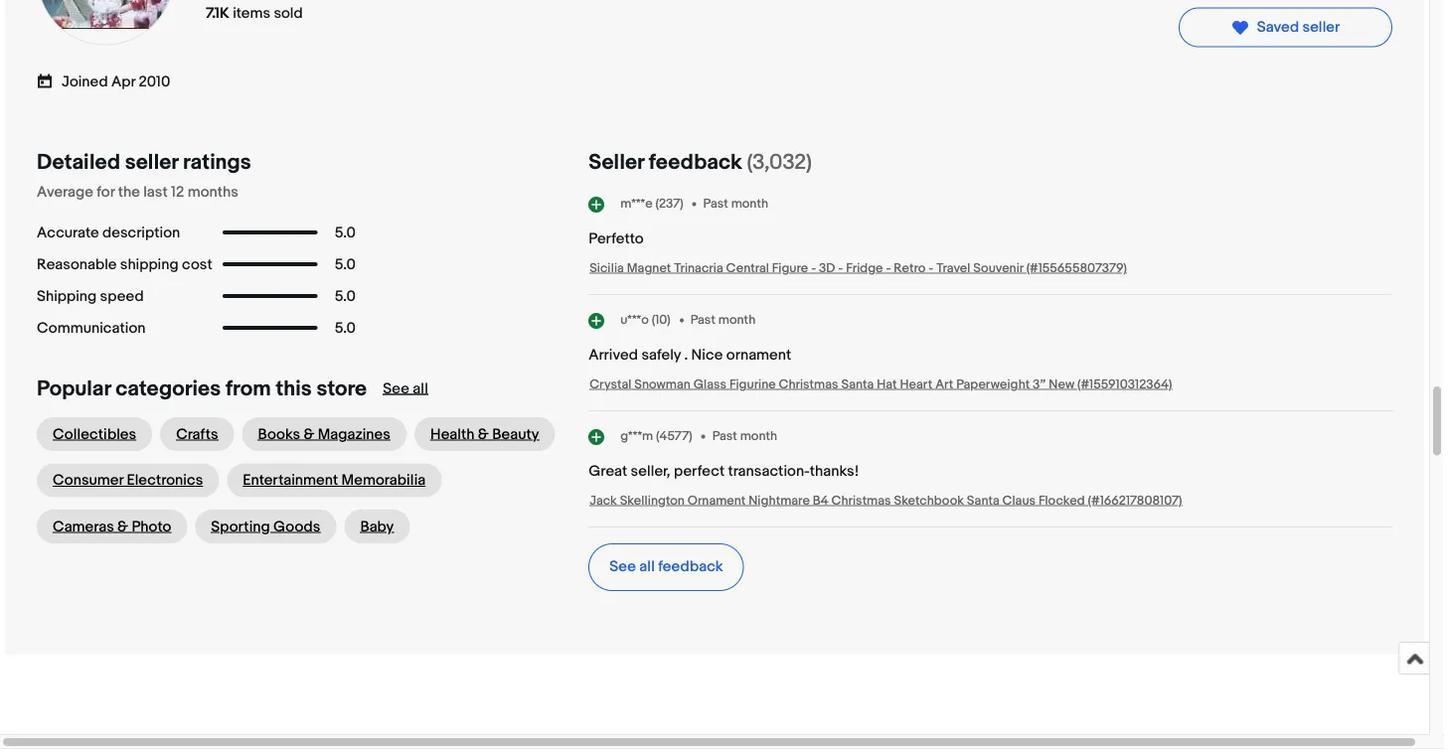 Task type: describe. For each thing, give the bounding box(es) containing it.
crafts
[[176, 426, 218, 444]]

books & magazines link
[[242, 418, 407, 452]]

cameras
[[53, 518, 114, 536]]

sporting goods link
[[195, 511, 336, 544]]

apr
[[111, 74, 135, 92]]

thanks!
[[810, 463, 859, 481]]

great
[[589, 463, 628, 481]]

reasonable
[[37, 256, 117, 274]]

ratings
[[183, 150, 251, 175]]

saved seller
[[1257, 19, 1340, 37]]

see all feedback
[[610, 558, 723, 576]]

u***o (10)
[[621, 313, 671, 328]]

entertainment
[[243, 472, 338, 490]]

baby
[[360, 518, 394, 536]]

3 - from the left
[[886, 261, 891, 276]]

& for cameras
[[117, 518, 128, 536]]

1 vertical spatial feedback
[[658, 558, 723, 576]]

glass
[[694, 377, 727, 393]]

from
[[226, 376, 271, 402]]

jack
[[590, 494, 617, 509]]

shipping speed
[[37, 288, 144, 306]]

seller feedback (3,032)
[[589, 150, 812, 175]]

2 - from the left
[[838, 261, 843, 276]]

b4
[[813, 494, 829, 509]]

cameras & photo link
[[37, 511, 187, 544]]

average for the last 12 months
[[37, 183, 239, 201]]

goods
[[273, 518, 321, 536]]

(237)
[[656, 197, 684, 212]]

see for see all feedback
[[610, 558, 636, 576]]

m***e (237)
[[621, 197, 684, 212]]

sporting goods
[[211, 518, 321, 536]]

cost
[[182, 256, 213, 274]]

month for perfetto
[[731, 197, 769, 212]]

consumer
[[53, 472, 123, 490]]

magnet
[[627, 261, 671, 276]]

.
[[684, 346, 688, 364]]

magazines
[[318, 426, 391, 444]]

average
[[37, 183, 93, 201]]

trinacria
[[674, 261, 723, 276]]

crafts link
[[160, 418, 234, 452]]

baby link
[[344, 511, 410, 544]]

popular
[[37, 376, 111, 402]]

categories
[[116, 376, 221, 402]]

all for see all feedback
[[640, 558, 655, 576]]

shipping
[[37, 288, 97, 306]]

figure
[[772, 261, 809, 276]]

ornament
[[727, 346, 792, 364]]

last
[[143, 183, 168, 201]]

0 horizontal spatial santa
[[841, 377, 874, 393]]

this
[[276, 376, 312, 402]]

3d
[[819, 261, 836, 276]]

new
[[1049, 377, 1075, 393]]

g***m (4577)
[[621, 429, 693, 445]]

speed
[[100, 288, 144, 306]]

1 vertical spatial christmas
[[832, 494, 891, 509]]

sold
[[274, 5, 303, 23]]

saved seller button
[[1179, 8, 1393, 48]]

7.1k
[[206, 5, 229, 23]]

5.0 for description
[[335, 224, 356, 242]]

nightmare
[[749, 494, 810, 509]]

see all feedback link
[[589, 544, 744, 592]]

books
[[258, 426, 300, 444]]

arrived safely . nice ornament
[[589, 346, 792, 364]]

flocked
[[1039, 494, 1085, 509]]

sporting
[[211, 518, 270, 536]]

4 - from the left
[[929, 261, 934, 276]]

past month for arrived safely . nice ornament
[[691, 313, 756, 328]]

4 5.0 from the top
[[335, 320, 356, 338]]

consumer electronics
[[53, 472, 203, 490]]

see for see all
[[383, 380, 410, 398]]

entertainment memorabilia
[[243, 472, 426, 490]]

perfect
[[674, 463, 725, 481]]

months
[[188, 183, 239, 201]]

(3,032)
[[747, 150, 812, 175]]

souvenir
[[973, 261, 1024, 276]]

health & beauty link
[[414, 418, 555, 452]]

7.1k items sold
[[206, 5, 303, 23]]

the
[[118, 183, 140, 201]]

accurate description
[[37, 224, 180, 242]]

memorabilia
[[342, 472, 426, 490]]

cameras & photo
[[53, 518, 171, 536]]

popular categories from this store
[[37, 376, 367, 402]]

past for perfetto
[[703, 197, 728, 212]]

joined
[[62, 74, 108, 92]]

past for great seller, perfect transaction-thanks!
[[712, 429, 737, 445]]

past month for great seller, perfect transaction-thanks!
[[712, 429, 778, 445]]

accurate
[[37, 224, 99, 242]]



Task type: locate. For each thing, give the bounding box(es) containing it.
0 horizontal spatial &
[[117, 518, 128, 536]]

0 vertical spatial see
[[383, 380, 410, 398]]

m***e
[[621, 197, 653, 212]]

entertainment memorabilia link
[[227, 464, 442, 498]]

2 horizontal spatial &
[[478, 426, 489, 444]]

snowman
[[635, 377, 691, 393]]

christmas right figurine
[[779, 377, 839, 393]]

& right health
[[478, 426, 489, 444]]

past month up 'great seller, perfect transaction-thanks!' at bottom
[[712, 429, 778, 445]]

sicilia magnet trinacria central figure - 3d - fridge - retro - travel souvenir (#155655807379)
[[590, 261, 1127, 276]]

past for arrived safely . nice ornament
[[691, 313, 716, 328]]

month down '(3,032)'
[[731, 197, 769, 212]]

1 horizontal spatial see
[[610, 558, 636, 576]]

nice
[[692, 346, 723, 364]]

all
[[413, 380, 428, 398], [640, 558, 655, 576]]

health
[[430, 426, 475, 444]]

joined apr 2010
[[62, 74, 170, 92]]

(4577)
[[656, 429, 693, 445]]

electronics
[[127, 472, 203, 490]]

safely
[[642, 346, 681, 364]]

ornament
[[688, 494, 746, 509]]

figurine
[[730, 377, 776, 393]]

consumer electronics link
[[37, 464, 219, 498]]

arrived
[[589, 346, 638, 364]]

1 vertical spatial all
[[640, 558, 655, 576]]

past month down seller feedback (3,032)
[[703, 197, 769, 212]]

art
[[936, 377, 954, 393]]

past up "nice"
[[691, 313, 716, 328]]

for
[[97, 183, 115, 201]]

see all link
[[383, 380, 428, 398]]

claus
[[1003, 494, 1036, 509]]

store
[[317, 376, 367, 402]]

1 horizontal spatial santa
[[967, 494, 1000, 509]]

5.0 for speed
[[335, 288, 356, 306]]

1 vertical spatial seller
[[125, 150, 178, 175]]

see down the jack
[[610, 558, 636, 576]]

0 vertical spatial past
[[703, 197, 728, 212]]

1 vertical spatial past month
[[691, 313, 756, 328]]

1 - from the left
[[811, 261, 816, 276]]

christmas
[[779, 377, 839, 393], [832, 494, 891, 509]]

0 horizontal spatial all
[[413, 380, 428, 398]]

collectibles link
[[37, 418, 152, 452]]

2 vertical spatial past
[[712, 429, 737, 445]]

-
[[811, 261, 816, 276], [838, 261, 843, 276], [886, 261, 891, 276], [929, 261, 934, 276]]

2 vertical spatial past month
[[712, 429, 778, 445]]

hat
[[877, 377, 897, 393]]

month for great seller, perfect transaction-thanks!
[[740, 429, 778, 445]]

paperweight
[[957, 377, 1030, 393]]

seller for detailed
[[125, 150, 178, 175]]

shipping
[[120, 256, 179, 274]]

3 5.0 from the top
[[335, 288, 356, 306]]

month up ornament
[[719, 313, 756, 328]]

1 horizontal spatial &
[[304, 426, 315, 444]]

central
[[726, 261, 769, 276]]

jack skellington ornament nightmare b4 christmas sketchbook santa claus flocked (#166217808107) link
[[590, 494, 1183, 509]]

all down skellington
[[640, 558, 655, 576]]

text__icon wrapper image
[[37, 72, 62, 90]]

see right store
[[383, 380, 410, 398]]

past month for perfetto
[[703, 197, 769, 212]]

skellington
[[620, 494, 685, 509]]

2010
[[139, 74, 170, 92]]

& right the books
[[304, 426, 315, 444]]

& for books
[[304, 426, 315, 444]]

santa left hat
[[841, 377, 874, 393]]

seller right the saved
[[1303, 19, 1340, 37]]

seller for saved
[[1303, 19, 1340, 37]]

2 vertical spatial month
[[740, 429, 778, 445]]

feedback up (237)
[[649, 150, 742, 175]]

12
[[171, 183, 184, 201]]

1 horizontal spatial seller
[[1303, 19, 1340, 37]]

5.0
[[335, 224, 356, 242], [335, 256, 356, 274], [335, 288, 356, 306], [335, 320, 356, 338]]

month
[[731, 197, 769, 212], [719, 313, 756, 328], [740, 429, 778, 445]]

photo
[[132, 518, 171, 536]]

crystal snowman glass figurine christmas santa hat heart art paperweight 3" new (#155910312364)
[[590, 377, 1173, 393]]

0 vertical spatial santa
[[841, 377, 874, 393]]

& left photo
[[117, 518, 128, 536]]

seller up last
[[125, 150, 178, 175]]

1 5.0 from the top
[[335, 224, 356, 242]]

1 vertical spatial see
[[610, 558, 636, 576]]

0 vertical spatial christmas
[[779, 377, 839, 393]]

retro
[[894, 261, 926, 276]]

(#155655807379)
[[1027, 261, 1127, 276]]

0 vertical spatial seller
[[1303, 19, 1340, 37]]

all right store
[[413, 380, 428, 398]]

seller inside button
[[1303, 19, 1340, 37]]

0 vertical spatial feedback
[[649, 150, 742, 175]]

books & magazines
[[258, 426, 391, 444]]

seller,
[[631, 463, 671, 481]]

- left the 3d
[[811, 261, 816, 276]]

all for see all
[[413, 380, 428, 398]]

1 vertical spatial past
[[691, 313, 716, 328]]

0 vertical spatial month
[[731, 197, 769, 212]]

past down seller feedback (3,032)
[[703, 197, 728, 212]]

perfetto
[[589, 230, 644, 248]]

0 horizontal spatial seller
[[125, 150, 178, 175]]

month up the transaction-
[[740, 429, 778, 445]]

transaction-
[[728, 463, 810, 481]]

(10)
[[652, 313, 671, 328]]

- left retro at the right top of page
[[886, 261, 891, 276]]

santa left the claus
[[967, 494, 1000, 509]]

5.0 for shipping
[[335, 256, 356, 274]]

0 horizontal spatial see
[[383, 380, 410, 398]]

crystal snowman glass figurine christmas santa hat heart art paperweight 3" new (#155910312364) link
[[590, 377, 1173, 393]]

items
[[233, 5, 270, 23]]

see all
[[383, 380, 428, 398]]

sicilia
[[590, 261, 624, 276]]

see
[[383, 380, 410, 398], [610, 558, 636, 576]]

(#155910312364)
[[1078, 377, 1173, 393]]

jack skellington ornament nightmare b4 christmas sketchbook santa claus flocked (#166217808107)
[[590, 494, 1183, 509]]

christmas down thanks! at the right bottom of page
[[832, 494, 891, 509]]

seller
[[1303, 19, 1340, 37], [125, 150, 178, 175]]

collectibles
[[53, 426, 136, 444]]

3"
[[1033, 377, 1046, 393]]

sketchbook
[[894, 494, 964, 509]]

- right the 3d
[[838, 261, 843, 276]]

past month up "nice"
[[691, 313, 756, 328]]

detailed
[[37, 150, 120, 175]]

& for health
[[478, 426, 489, 444]]

2 5.0 from the top
[[335, 256, 356, 274]]

past up 'great seller, perfect transaction-thanks!' at bottom
[[712, 429, 737, 445]]

great seller, perfect transaction-thanks!
[[589, 463, 859, 481]]

feedback down the ornament
[[658, 558, 723, 576]]

past
[[703, 197, 728, 212], [691, 313, 716, 328], [712, 429, 737, 445]]

- right retro at the right top of page
[[929, 261, 934, 276]]

1 vertical spatial month
[[719, 313, 756, 328]]

(#166217808107)
[[1088, 494, 1183, 509]]

1 vertical spatial santa
[[967, 494, 1000, 509]]

description
[[102, 224, 180, 242]]

1 horizontal spatial all
[[640, 558, 655, 576]]

saved
[[1257, 19, 1300, 37]]

health & beauty
[[430, 426, 539, 444]]

0 vertical spatial all
[[413, 380, 428, 398]]

heart
[[900, 377, 933, 393]]

0 vertical spatial past month
[[703, 197, 769, 212]]

u***o
[[621, 313, 649, 328]]

beauty
[[492, 426, 539, 444]]

santa
[[841, 377, 874, 393], [967, 494, 1000, 509]]

g***m
[[621, 429, 653, 445]]

month for arrived safely . nice ornament
[[719, 313, 756, 328]]



Task type: vqa. For each thing, say whether or not it's contained in the screenshot.
more
no



